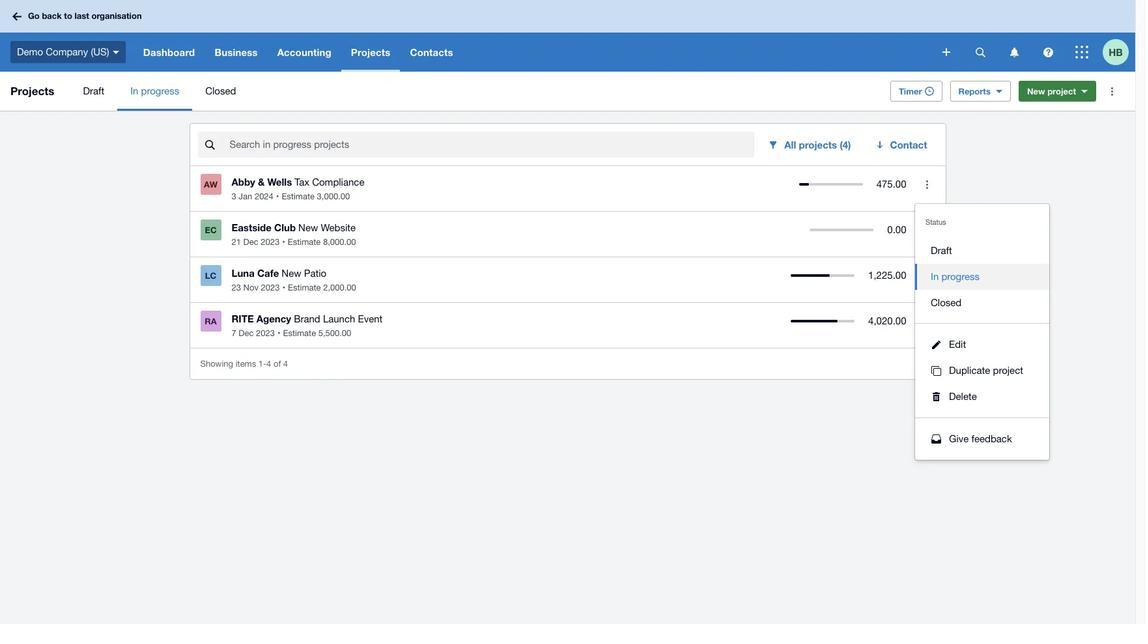 Task type: locate. For each thing, give the bounding box(es) containing it.
dashboard link
[[133, 33, 205, 72]]

closed up 'edit'
[[931, 297, 962, 308]]

2023 down club
[[261, 237, 280, 247]]

group
[[916, 204, 1050, 460]]

• down the agency
[[278, 328, 281, 338]]

last
[[75, 11, 89, 21]]

in
[[130, 85, 138, 96], [931, 271, 939, 282]]

draft down status
[[931, 245, 953, 256]]

new
[[1028, 86, 1046, 96], [299, 222, 318, 233], [282, 268, 301, 279]]

list box
[[916, 230, 1050, 324]]

8,000.00
[[323, 237, 356, 247]]

4 left of
[[267, 359, 271, 369]]

go
[[28, 11, 40, 21]]

2 wrapper image from the top
[[929, 366, 944, 376]]

1 vertical spatial new
[[299, 222, 318, 233]]

wrapper image inside edit button
[[929, 340, 944, 349]]

estimate inside rite agency brand launch event 7 dec 2023 • estimate 5,500.00
[[283, 328, 316, 338]]

reports
[[959, 86, 991, 96]]

dec
[[243, 237, 259, 247], [239, 328, 254, 338]]

in inside button
[[931, 271, 939, 282]]

closed for closed button
[[931, 297, 962, 308]]

edit
[[949, 339, 966, 350]]

0 vertical spatial draft
[[83, 85, 104, 96]]

all projects (4) button
[[760, 132, 862, 158]]

estimate down brand
[[283, 328, 316, 338]]

aw
[[204, 179, 218, 190]]

hb
[[1109, 46, 1123, 58]]

projects down 'demo'
[[10, 84, 54, 98]]

closed
[[205, 85, 236, 96], [931, 297, 962, 308]]

go back to last organisation link
[[8, 5, 150, 28]]

project down edit button
[[993, 365, 1024, 376]]

4
[[267, 359, 271, 369], [283, 359, 288, 369]]

1 vertical spatial project
[[993, 365, 1024, 376]]

wells
[[268, 176, 292, 188]]

wrapper image left "give" at the right bottom
[[929, 435, 944, 444]]

rite
[[232, 313, 254, 325]]

projects
[[351, 46, 391, 58], [10, 84, 54, 98]]

2023 down the agency
[[256, 328, 275, 338]]

navigation containing dashboard
[[133, 33, 934, 72]]

dec inside eastside club new website 21 dec 2023 • estimate 8,000.00
[[243, 237, 259, 247]]

progress down dashboard link
[[141, 85, 179, 96]]

progress inside button
[[942, 271, 980, 282]]

1 horizontal spatial 4
[[283, 359, 288, 369]]

give feedback
[[949, 433, 1012, 444]]

• up the agency
[[282, 283, 285, 293]]

1 horizontal spatial progress
[[942, 271, 980, 282]]

• inside eastside club new website 21 dec 2023 • estimate 8,000.00
[[282, 237, 285, 247]]

draft inside draft "button"
[[931, 245, 953, 256]]

wrapper image left delete
[[929, 392, 944, 401]]

1 4 from the left
[[267, 359, 271, 369]]

0 horizontal spatial in
[[130, 85, 138, 96]]

in right 1,225.00
[[931, 271, 939, 282]]

wrapper image inside delete button
[[929, 392, 944, 401]]

new right "reports" popup button on the top right of page
[[1028, 86, 1046, 96]]

wrapper image left duplicate
[[929, 366, 944, 376]]

2023 inside eastside club new website 21 dec 2023 • estimate 8,000.00
[[261, 237, 280, 247]]

1 vertical spatial draft
[[931, 245, 953, 256]]

0 horizontal spatial 4
[[267, 359, 271, 369]]

1 horizontal spatial project
[[1048, 86, 1077, 96]]

project inside button
[[993, 365, 1024, 376]]

• right 2024
[[276, 192, 279, 201]]

0 vertical spatial projects
[[351, 46, 391, 58]]

0 vertical spatial closed
[[205, 85, 236, 96]]

give feedback button
[[916, 426, 1050, 452]]

cafe
[[257, 267, 279, 279]]

website
[[321, 222, 356, 233]]

dec right '7'
[[239, 328, 254, 338]]

0 vertical spatial project
[[1048, 86, 1077, 96]]

wrapper image left 'edit'
[[929, 340, 944, 349]]

estimate down club
[[288, 237, 321, 247]]

1 horizontal spatial closed
[[931, 297, 962, 308]]

navigation
[[133, 33, 934, 72]]

4 right of
[[283, 359, 288, 369]]

wrapper image for delete
[[929, 392, 944, 401]]

0 horizontal spatial draft
[[83, 85, 104, 96]]

0 vertical spatial new
[[1028, 86, 1046, 96]]

0 vertical spatial in progress
[[130, 85, 179, 96]]

wrapper image inside give feedback button
[[929, 435, 944, 444]]

0 horizontal spatial progress
[[141, 85, 179, 96]]

draft inside draft "link"
[[83, 85, 104, 96]]

new for eastside club
[[299, 222, 318, 233]]

0 vertical spatial dec
[[243, 237, 259, 247]]

navigation inside 'banner'
[[133, 33, 934, 72]]

progress down draft "button"
[[942, 271, 980, 282]]

estimate down tax
[[282, 192, 315, 201]]

back
[[42, 11, 62, 21]]

in progress for in progress button
[[931, 271, 980, 282]]

0 horizontal spatial closed
[[205, 85, 236, 96]]

1 vertical spatial closed
[[931, 297, 962, 308]]

wrapper image inside duplicate project button
[[929, 366, 944, 376]]

project inside popup button
[[1048, 86, 1077, 96]]

closed inside closed button
[[931, 297, 962, 308]]

timer button
[[891, 81, 943, 102]]

2 vertical spatial new
[[282, 268, 301, 279]]

• inside abby & wells tax compliance 3 jan 2024 • estimate 3,000.00
[[276, 192, 279, 201]]

estimate
[[282, 192, 315, 201], [288, 237, 321, 247], [288, 283, 321, 293], [283, 328, 316, 338]]

in right draft "link"
[[130, 85, 138, 96]]

project left more options image
[[1048, 86, 1077, 96]]

wrapper image
[[929, 340, 944, 349], [929, 366, 944, 376], [929, 392, 944, 401], [929, 435, 944, 444]]

luna cafe new patio 23 nov 2023 • estimate 2,000.00
[[232, 267, 356, 293]]

duplicate project button
[[916, 358, 1050, 384]]

draft button
[[916, 238, 1050, 264]]

0.00
[[888, 224, 907, 235]]

progress
[[141, 85, 179, 96], [942, 271, 980, 282]]

in progress
[[130, 85, 179, 96], [931, 271, 980, 282]]

5,500.00
[[318, 328, 351, 338]]

compliance
[[312, 177, 365, 188]]

3 wrapper image from the top
[[929, 392, 944, 401]]

projects button
[[341, 33, 400, 72]]

draft
[[83, 85, 104, 96], [931, 245, 953, 256]]

contact button
[[867, 132, 938, 158]]

in progress down dashboard link
[[130, 85, 179, 96]]

new for luna cafe
[[282, 268, 301, 279]]

svg image left hb
[[1076, 46, 1089, 59]]

1 vertical spatial in progress
[[931, 271, 980, 282]]

0 vertical spatial in
[[130, 85, 138, 96]]

• down club
[[282, 237, 285, 247]]

in progress button
[[916, 264, 1050, 290]]

new inside eastside club new website 21 dec 2023 • estimate 8,000.00
[[299, 222, 318, 233]]

svg image up "reports" popup button on the top right of page
[[976, 47, 986, 57]]

estimate down "patio"
[[288, 283, 321, 293]]

closed inside closed link
[[205, 85, 236, 96]]

4 wrapper image from the top
[[929, 435, 944, 444]]

dec right 21
[[243, 237, 259, 247]]

2 vertical spatial 2023
[[256, 328, 275, 338]]

1 horizontal spatial projects
[[351, 46, 391, 58]]

go back to last organisation
[[28, 11, 142, 21]]

1 horizontal spatial in
[[931, 271, 939, 282]]

banner
[[0, 0, 1136, 72]]

2,000.00
[[323, 283, 356, 293]]

0 vertical spatial 2023
[[261, 237, 280, 247]]

wrapper image for duplicate project
[[929, 366, 944, 376]]

0 vertical spatial progress
[[141, 85, 179, 96]]

projects left contacts
[[351, 46, 391, 58]]

accounting
[[277, 46, 332, 58]]

closed for closed link
[[205, 85, 236, 96]]

1 vertical spatial 2023
[[261, 283, 280, 293]]

2024
[[255, 192, 274, 201]]

draft down (us)
[[83, 85, 104, 96]]

in progress link
[[117, 72, 192, 111]]

brand
[[294, 313, 320, 325]]

eastside club new website 21 dec 2023 • estimate 8,000.00
[[232, 222, 356, 247]]

2023 inside the luna cafe new patio 23 nov 2023 • estimate 2,000.00
[[261, 283, 280, 293]]

(us)
[[91, 46, 109, 57]]

•
[[276, 192, 279, 201], [282, 237, 285, 247], [282, 283, 285, 293], [278, 328, 281, 338]]

1 vertical spatial progress
[[942, 271, 980, 282]]

in progress inside button
[[931, 271, 980, 282]]

timer
[[899, 86, 922, 96]]

contacts
[[410, 46, 453, 58]]

closed down business dropdown button on the left
[[205, 85, 236, 96]]

progress for in progress link
[[141, 85, 179, 96]]

0 horizontal spatial project
[[993, 365, 1024, 376]]

business
[[215, 46, 258, 58]]

delete button
[[916, 384, 1050, 410]]

project for duplicate project
[[993, 365, 1024, 376]]

21
[[232, 237, 241, 247]]

new inside the luna cafe new patio 23 nov 2023 • estimate 2,000.00
[[282, 268, 301, 279]]

reports button
[[950, 81, 1011, 102]]

project for new project
[[1048, 86, 1077, 96]]

4,020.00
[[869, 315, 907, 326]]

1 vertical spatial dec
[[239, 328, 254, 338]]

new right cafe
[[282, 268, 301, 279]]

1 vertical spatial in
[[931, 271, 939, 282]]

of
[[274, 359, 281, 369]]

1 vertical spatial projects
[[10, 84, 54, 98]]

1 horizontal spatial draft
[[931, 245, 953, 256]]

in progress down draft "button"
[[931, 271, 980, 282]]

2023 down cafe
[[261, 283, 280, 293]]

svg image
[[1076, 46, 1089, 59], [976, 47, 986, 57]]

in for in progress link
[[130, 85, 138, 96]]

ec
[[205, 225, 217, 235]]

1 horizontal spatial in progress
[[931, 271, 980, 282]]

new right club
[[299, 222, 318, 233]]

svg image
[[12, 12, 22, 21], [1010, 47, 1019, 57], [1044, 47, 1053, 57], [943, 48, 951, 56], [113, 51, 119, 54]]

1 wrapper image from the top
[[929, 340, 944, 349]]

demo company (us)
[[17, 46, 109, 57]]

0 horizontal spatial in progress
[[130, 85, 179, 96]]

project
[[1048, 86, 1077, 96], [993, 365, 1024, 376]]



Task type: vqa. For each thing, say whether or not it's contained in the screenshot.
In Progress button at right
yes



Task type: describe. For each thing, give the bounding box(es) containing it.
demo company (us) button
[[0, 33, 133, 72]]

closed link
[[192, 72, 249, 111]]

progress for in progress button
[[942, 271, 980, 282]]

delete
[[949, 391, 977, 402]]

luna
[[232, 267, 255, 279]]

closed button
[[916, 290, 1050, 316]]

23
[[232, 283, 241, 293]]

to
[[64, 11, 72, 21]]

contact
[[891, 139, 928, 151]]

lc
[[205, 270, 216, 281]]

edit button
[[916, 332, 1050, 358]]

• inside rite agency brand launch event 7 dec 2023 • estimate 5,500.00
[[278, 328, 281, 338]]

7
[[232, 328, 236, 338]]

hb button
[[1103, 33, 1136, 72]]

draft for draft "button"
[[931, 245, 953, 256]]

• inside the luna cafe new patio 23 nov 2023 • estimate 2,000.00
[[282, 283, 285, 293]]

in for in progress button
[[931, 271, 939, 282]]

new inside popup button
[[1028, 86, 1046, 96]]

3,000.00
[[317, 192, 350, 201]]

2023 inside rite agency brand launch event 7 dec 2023 • estimate 5,500.00
[[256, 328, 275, 338]]

projects inside dropdown button
[[351, 46, 391, 58]]

estimate inside abby & wells tax compliance 3 jan 2024 • estimate 3,000.00
[[282, 192, 315, 201]]

nov
[[243, 283, 259, 293]]

tax
[[295, 177, 310, 188]]

give
[[949, 433, 969, 444]]

(4)
[[840, 139, 851, 151]]

draft for draft "link"
[[83, 85, 104, 96]]

more options image
[[1099, 78, 1125, 104]]

club
[[274, 222, 296, 233]]

jan
[[239, 192, 252, 201]]

2 4 from the left
[[283, 359, 288, 369]]

list box containing draft
[[916, 230, 1050, 324]]

wrapper image for give feedback
[[929, 435, 944, 444]]

estimate inside the luna cafe new patio 23 nov 2023 • estimate 2,000.00
[[288, 283, 321, 293]]

in progress for in progress link
[[130, 85, 179, 96]]

demo
[[17, 46, 43, 57]]

duplicate project
[[949, 365, 1024, 376]]

1-
[[259, 359, 267, 369]]

launch
[[323, 313, 355, 325]]

wrapper image for edit
[[929, 340, 944, 349]]

status
[[926, 218, 947, 226]]

group containing draft
[[916, 204, 1050, 460]]

2023 for club
[[261, 237, 280, 247]]

all
[[785, 139, 797, 151]]

Search in progress projects search field
[[228, 132, 755, 157]]

banner containing hb
[[0, 0, 1136, 72]]

showing
[[200, 359, 233, 369]]

event
[[358, 313, 383, 325]]

1 horizontal spatial svg image
[[1076, 46, 1089, 59]]

0 horizontal spatial projects
[[10, 84, 54, 98]]

duplicate
[[949, 365, 991, 376]]

dec inside rite agency brand launch event 7 dec 2023 • estimate 5,500.00
[[239, 328, 254, 338]]

estimate inside eastside club new website 21 dec 2023 • estimate 8,000.00
[[288, 237, 321, 247]]

475.00
[[877, 179, 907, 190]]

ra
[[205, 316, 217, 326]]

1,225.00
[[869, 270, 907, 281]]

more options image
[[915, 171, 941, 197]]

3
[[232, 192, 236, 201]]

projects
[[799, 139, 837, 151]]

new project button
[[1019, 81, 1097, 102]]

all projects (4)
[[785, 139, 851, 151]]

items
[[236, 359, 256, 369]]

feedback
[[972, 433, 1012, 444]]

eastside
[[232, 222, 272, 233]]

new project
[[1028, 86, 1077, 96]]

2023 for cafe
[[261, 283, 280, 293]]

agency
[[257, 313, 291, 325]]

abby & wells tax compliance 3 jan 2024 • estimate 3,000.00
[[232, 176, 365, 201]]

&
[[258, 176, 265, 188]]

contacts button
[[400, 33, 463, 72]]

patio
[[304, 268, 327, 279]]

business button
[[205, 33, 268, 72]]

0 horizontal spatial svg image
[[976, 47, 986, 57]]

draft link
[[70, 72, 117, 111]]

company
[[46, 46, 88, 57]]

dashboard
[[143, 46, 195, 58]]

rite agency brand launch event 7 dec 2023 • estimate 5,500.00
[[232, 313, 383, 338]]

svg image inside go back to last organisation link
[[12, 12, 22, 21]]

svg image inside demo company (us) "popup button"
[[113, 51, 119, 54]]

accounting button
[[268, 33, 341, 72]]

organisation
[[92, 11, 142, 21]]

showing items 1-4 of 4
[[200, 359, 288, 369]]

abby
[[232, 176, 255, 188]]



